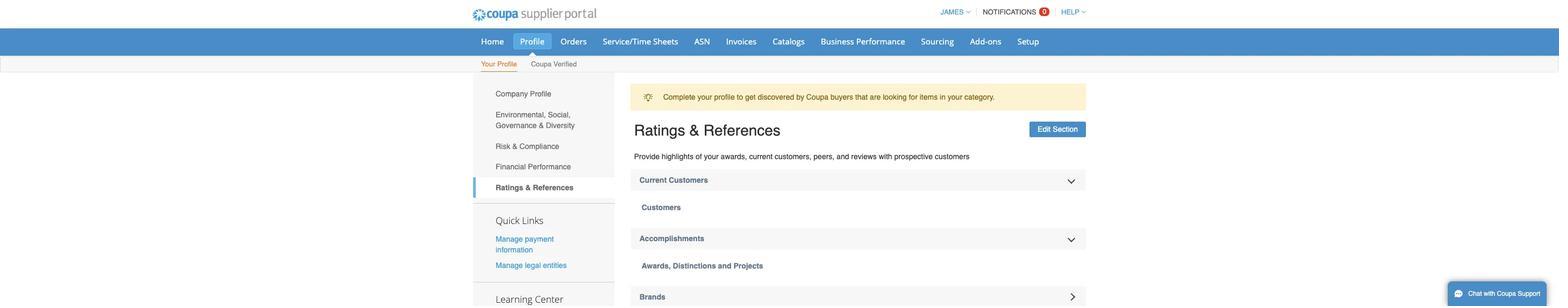 Task type: describe. For each thing, give the bounding box(es) containing it.
notifications
[[983, 8, 1036, 16]]

your right in
[[948, 93, 962, 102]]

risk & compliance link
[[473, 136, 614, 157]]

edit section
[[1038, 125, 1078, 134]]

environmental, social, governance & diversity
[[496, 111, 575, 130]]

chat with coupa support
[[1468, 291, 1540, 298]]

of
[[696, 153, 702, 161]]

learning center
[[496, 294, 563, 306]]

edit section link
[[1030, 122, 1086, 138]]

your profile link
[[481, 58, 518, 72]]

section
[[1053, 125, 1078, 134]]

financial performance link
[[473, 157, 614, 178]]

setup link
[[1011, 33, 1046, 49]]

awards, distinctions and projects
[[642, 262, 763, 271]]

highlights
[[662, 153, 694, 161]]

verified
[[553, 60, 577, 68]]

invoices
[[726, 36, 757, 47]]

looking
[[883, 93, 907, 102]]

environmental, social, governance & diversity link
[[473, 105, 614, 136]]

profile for your profile
[[497, 60, 517, 68]]

reviews
[[851, 153, 877, 161]]

accomplishments
[[639, 235, 704, 244]]

ons
[[988, 36, 1001, 47]]

learning
[[496, 294, 532, 306]]

awards,
[[642, 262, 671, 271]]

brands heading
[[630, 287, 1086, 307]]

chat with coupa support button
[[1448, 282, 1547, 307]]

help link
[[1056, 8, 1086, 16]]

manage legal entities
[[496, 262, 567, 270]]

payment
[[525, 235, 554, 244]]

compliance
[[520, 142, 559, 151]]

sourcing link
[[914, 33, 961, 49]]

your right of
[[704, 153, 719, 161]]

0 vertical spatial ratings & references
[[634, 122, 781, 139]]

manage payment information link
[[496, 235, 554, 255]]

& down the "financial performance"
[[525, 184, 531, 192]]

invoices link
[[719, 33, 764, 49]]

social,
[[548, 111, 571, 119]]

items
[[920, 93, 938, 102]]

company
[[496, 90, 528, 99]]

& right risk
[[512, 142, 517, 151]]

1 vertical spatial ratings
[[496, 184, 523, 192]]

in
[[940, 93, 946, 102]]

navigation containing notifications 0
[[936, 2, 1086, 23]]

quick links
[[496, 214, 543, 227]]

service/time sheets
[[603, 36, 678, 47]]

coupa inside alert
[[806, 93, 829, 102]]

current customers heading
[[630, 170, 1086, 191]]

coupa inside button
[[1497, 291, 1516, 298]]

with inside button
[[1484, 291, 1495, 298]]

risk & compliance
[[496, 142, 559, 151]]

manage payment information
[[496, 235, 554, 255]]

are
[[870, 93, 881, 102]]

0 horizontal spatial ratings & references
[[496, 184, 573, 192]]

by
[[796, 93, 804, 102]]

get
[[745, 93, 756, 102]]

diversity
[[546, 121, 575, 130]]

setup
[[1018, 36, 1039, 47]]

brands button
[[630, 287, 1086, 307]]

orders link
[[554, 33, 594, 49]]

performance for financial performance
[[528, 163, 571, 172]]

james link
[[936, 8, 970, 16]]

manage legal entities link
[[496, 262, 567, 270]]

discovered
[[758, 93, 794, 102]]

prospective
[[894, 153, 933, 161]]

manage for manage payment information
[[496, 235, 523, 244]]

0 horizontal spatial references
[[533, 184, 573, 192]]

links
[[522, 214, 543, 227]]

brands
[[639, 294, 665, 302]]

financial performance
[[496, 163, 571, 172]]

complete
[[663, 93, 695, 102]]

projects
[[734, 262, 763, 271]]

0 vertical spatial and
[[837, 153, 849, 161]]

governance
[[496, 121, 537, 130]]

0
[[1043, 8, 1046, 16]]



Task type: vqa. For each thing, say whether or not it's contained in the screenshot.
A
no



Task type: locate. For each thing, give the bounding box(es) containing it.
support
[[1518, 291, 1540, 298]]

1 vertical spatial references
[[533, 184, 573, 192]]

manage for manage legal entities
[[496, 262, 523, 270]]

buyers
[[831, 93, 853, 102]]

customers inside dropdown button
[[669, 176, 708, 185]]

performance
[[856, 36, 905, 47], [528, 163, 571, 172]]

0 vertical spatial manage
[[496, 235, 523, 244]]

home link
[[474, 33, 511, 49]]

risk
[[496, 142, 510, 151]]

& left 'diversity'
[[539, 121, 544, 130]]

manage inside manage payment information
[[496, 235, 523, 244]]

&
[[539, 121, 544, 130], [689, 122, 699, 139], [512, 142, 517, 151], [525, 184, 531, 192]]

manage
[[496, 235, 523, 244], [496, 262, 523, 270]]

manage up information
[[496, 235, 523, 244]]

your profile
[[481, 60, 517, 68]]

customers,
[[775, 153, 811, 161]]

complete your profile to get discovered by coupa buyers that are looking for items in your category.
[[663, 93, 995, 102]]

current
[[749, 153, 773, 161]]

performance for business performance
[[856, 36, 905, 47]]

1 horizontal spatial coupa
[[806, 93, 829, 102]]

coupa left verified
[[531, 60, 552, 68]]

profile right your in the left of the page
[[497, 60, 517, 68]]

references
[[704, 122, 781, 139], [533, 184, 573, 192]]

accomplishments button
[[630, 228, 1086, 250]]

environmental,
[[496, 111, 546, 119]]

coupa supplier portal image
[[465, 2, 604, 28]]

profile
[[520, 36, 545, 47], [497, 60, 517, 68], [530, 90, 551, 99]]

1 vertical spatial profile
[[497, 60, 517, 68]]

catalogs link
[[766, 33, 812, 49]]

your left profile
[[698, 93, 712, 102]]

and
[[837, 153, 849, 161], [718, 262, 731, 271]]

distinctions
[[673, 262, 716, 271]]

0 horizontal spatial and
[[718, 262, 731, 271]]

current customers button
[[630, 170, 1086, 191]]

profile
[[714, 93, 735, 102]]

coupa
[[531, 60, 552, 68], [806, 93, 829, 102], [1497, 291, 1516, 298]]

ratings & references
[[634, 122, 781, 139], [496, 184, 573, 192]]

awards,
[[721, 153, 747, 161]]

ratings
[[634, 122, 685, 139], [496, 184, 523, 192]]

asn link
[[687, 33, 717, 49]]

asn
[[694, 36, 710, 47]]

financial
[[496, 163, 526, 172]]

1 manage from the top
[[496, 235, 523, 244]]

coupa verified link
[[530, 58, 577, 72]]

2 manage from the top
[[496, 262, 523, 270]]

profile up the environmental, social, governance & diversity 'link'
[[530, 90, 551, 99]]

1 horizontal spatial with
[[1484, 291, 1495, 298]]

home
[[481, 36, 504, 47]]

customers down current
[[642, 204, 681, 212]]

ratings & references down the "financial performance"
[[496, 184, 573, 192]]

references up awards,
[[704, 122, 781, 139]]

0 vertical spatial ratings
[[634, 122, 685, 139]]

0 vertical spatial coupa
[[531, 60, 552, 68]]

coupa right by
[[806, 93, 829, 102]]

add-ons link
[[963, 33, 1008, 49]]

current customers
[[639, 176, 708, 185]]

james
[[941, 8, 964, 16]]

service/time
[[603, 36, 651, 47]]

1 horizontal spatial and
[[837, 153, 849, 161]]

0 horizontal spatial performance
[[528, 163, 571, 172]]

complete your profile to get discovered by coupa buyers that are looking for items in your category. alert
[[630, 84, 1086, 111]]

provide highlights of your awards, current customers, peers, and reviews with prospective customers
[[634, 153, 970, 161]]

0 vertical spatial profile
[[520, 36, 545, 47]]

and left projects on the left bottom of page
[[718, 262, 731, 271]]

that
[[855, 93, 868, 102]]

1 vertical spatial with
[[1484, 291, 1495, 298]]

category.
[[964, 93, 995, 102]]

0 vertical spatial customers
[[669, 176, 708, 185]]

business performance link
[[814, 33, 912, 49]]

1 vertical spatial coupa
[[806, 93, 829, 102]]

0 horizontal spatial ratings
[[496, 184, 523, 192]]

orders
[[561, 36, 587, 47]]

with
[[879, 153, 892, 161], [1484, 291, 1495, 298]]

sheets
[[653, 36, 678, 47]]

coupa left support
[[1497, 291, 1516, 298]]

sourcing
[[921, 36, 954, 47]]

0 vertical spatial references
[[704, 122, 781, 139]]

and right "peers,"
[[837, 153, 849, 161]]

2 horizontal spatial coupa
[[1497, 291, 1516, 298]]

0 horizontal spatial coupa
[[531, 60, 552, 68]]

ratings up 'provide'
[[634, 122, 685, 139]]

profile for company profile
[[530, 90, 551, 99]]

for
[[909, 93, 918, 102]]

customers down of
[[669, 176, 708, 185]]

current
[[639, 176, 667, 185]]

performance up ratings & references link
[[528, 163, 571, 172]]

& up of
[[689, 122, 699, 139]]

information
[[496, 246, 533, 255]]

1 vertical spatial performance
[[528, 163, 571, 172]]

to
[[737, 93, 743, 102]]

1 vertical spatial customers
[[642, 204, 681, 212]]

ratings & references up of
[[634, 122, 781, 139]]

1 vertical spatial ratings & references
[[496, 184, 573, 192]]

1 vertical spatial manage
[[496, 262, 523, 270]]

1 horizontal spatial references
[[704, 122, 781, 139]]

your
[[481, 60, 495, 68]]

0 vertical spatial with
[[879, 153, 892, 161]]

2 vertical spatial profile
[[530, 90, 551, 99]]

& inside environmental, social, governance & diversity
[[539, 121, 544, 130]]

entities
[[543, 262, 567, 270]]

ratings & references link
[[473, 178, 614, 199]]

customers
[[669, 176, 708, 185], [642, 204, 681, 212]]

business performance
[[821, 36, 905, 47]]

ratings down financial
[[496, 184, 523, 192]]

accomplishments heading
[[630, 228, 1086, 250]]

add-
[[970, 36, 988, 47]]

with right the chat at right
[[1484, 291, 1495, 298]]

2 vertical spatial coupa
[[1497, 291, 1516, 298]]

with right reviews in the right of the page
[[879, 153, 892, 161]]

center
[[535, 294, 563, 306]]

1 horizontal spatial ratings & references
[[634, 122, 781, 139]]

coupa verified
[[531, 60, 577, 68]]

legal
[[525, 262, 541, 270]]

manage down information
[[496, 262, 523, 270]]

company profile link
[[473, 84, 614, 105]]

add-ons
[[970, 36, 1001, 47]]

1 horizontal spatial ratings
[[634, 122, 685, 139]]

peers,
[[814, 153, 835, 161]]

1 vertical spatial and
[[718, 262, 731, 271]]

chat
[[1468, 291, 1482, 298]]

business
[[821, 36, 854, 47]]

references down financial performance link
[[533, 184, 573, 192]]

1 horizontal spatial performance
[[856, 36, 905, 47]]

company profile
[[496, 90, 551, 99]]

notifications 0
[[983, 8, 1046, 16]]

navigation
[[936, 2, 1086, 23]]

quick
[[496, 214, 520, 227]]

performance right business
[[856, 36, 905, 47]]

customers
[[935, 153, 970, 161]]

0 vertical spatial performance
[[856, 36, 905, 47]]

0 horizontal spatial with
[[879, 153, 892, 161]]

profile down coupa supplier portal image
[[520, 36, 545, 47]]

edit
[[1038, 125, 1051, 134]]

profile link
[[513, 33, 551, 49]]



